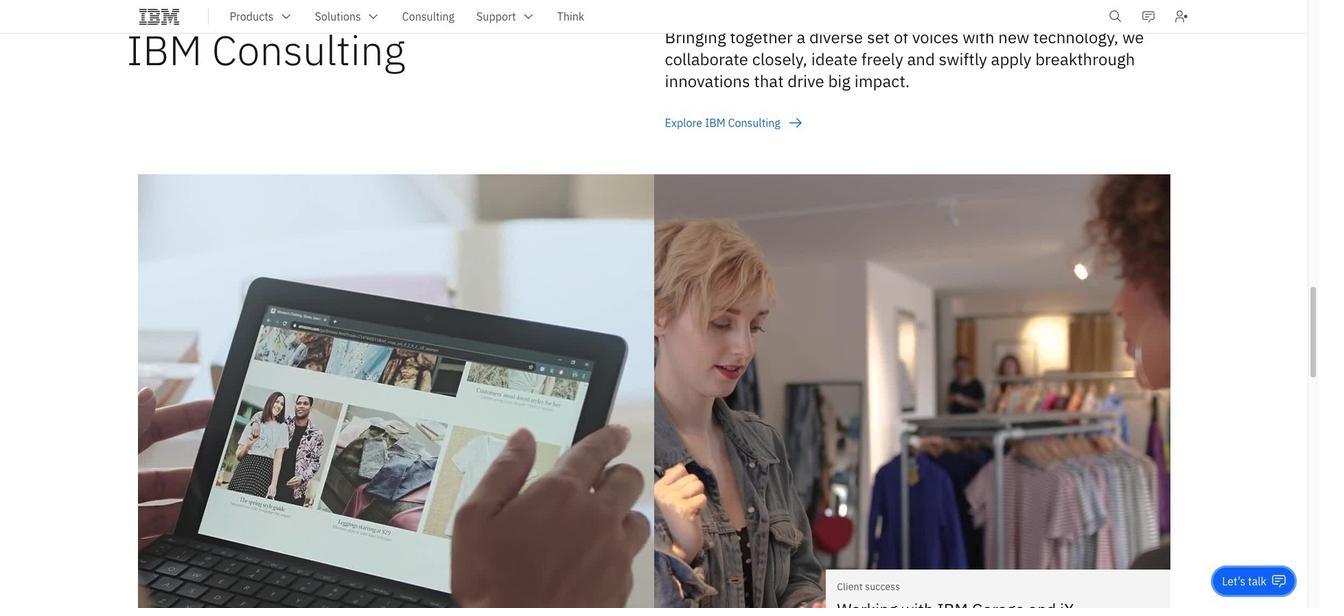 Task type: describe. For each thing, give the bounding box(es) containing it.
let's talk element
[[1222, 574, 1267, 589]]



